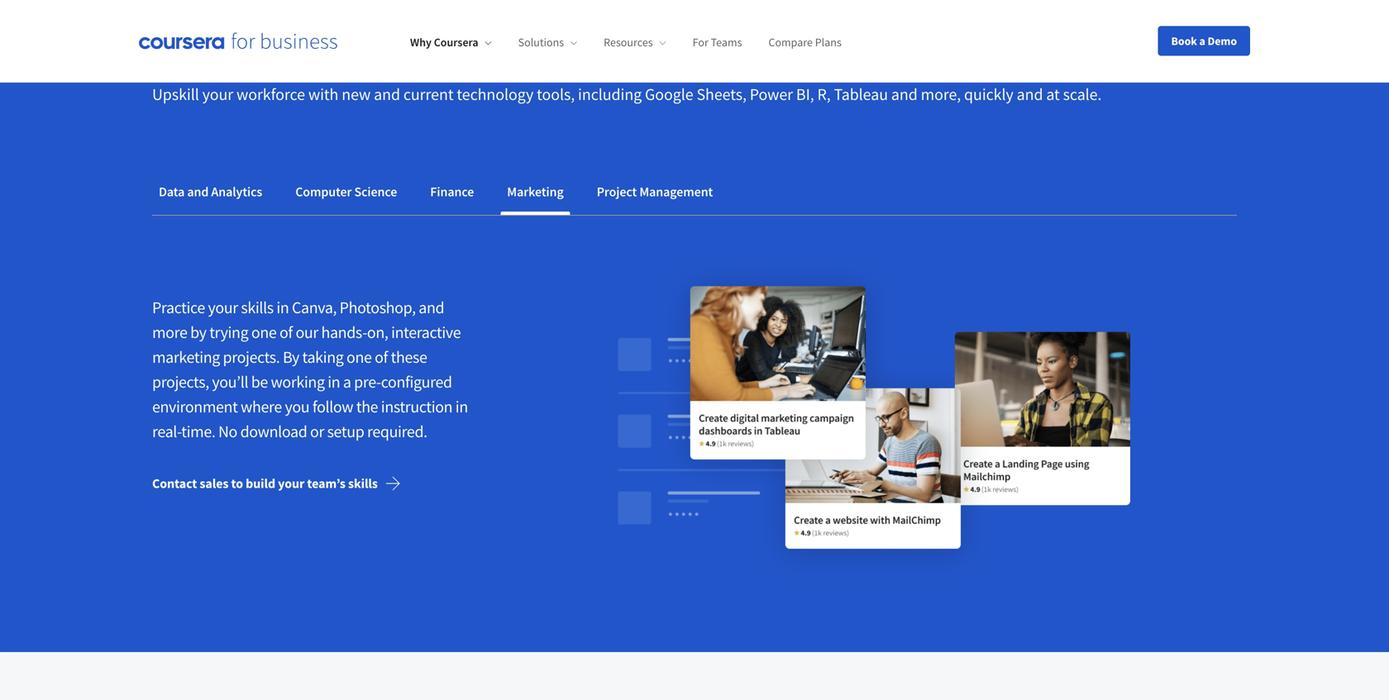 Task type: describe. For each thing, give the bounding box(es) containing it.
why
[[410, 35, 432, 50]]

upskill
[[152, 84, 199, 105]]

data
[[159, 184, 185, 200]]

and left more,
[[892, 84, 918, 105]]

science
[[354, 184, 397, 200]]

power
[[750, 84, 793, 105]]

equip learners with skills in 1,000+ tools
[[152, 18, 772, 64]]

quickly
[[965, 84, 1014, 105]]

workforce
[[237, 84, 305, 105]]

photoshop,
[[340, 298, 416, 318]]

canva,
[[292, 298, 337, 318]]

2 vertical spatial skills
[[348, 476, 378, 492]]

for teams link
[[693, 35, 742, 50]]

your for practice
[[208, 298, 238, 318]]

finance button
[[424, 172, 481, 212]]

your for upskill
[[202, 84, 233, 105]]

data and analytics button
[[152, 172, 269, 212]]

project management
[[597, 184, 713, 200]]

finance
[[430, 184, 474, 200]]

you'll
[[212, 372, 248, 393]]

or
[[310, 422, 324, 442]]

tableau
[[834, 84, 888, 105]]

build
[[246, 476, 275, 492]]

real-
[[152, 422, 181, 442]]

marketing
[[507, 184, 564, 200]]

and inside practice your skills in canva, photoshop, and more by trying one of our hands-on, interactive marketing projects. by taking one of these projects, you'll be working in a pre-configured environment where you follow the instruction in real-time. no download or setup required.
[[419, 298, 444, 318]]

marketing
[[152, 347, 220, 368]]

resources link
[[604, 35, 666, 50]]

configured
[[381, 372, 452, 393]]

0 vertical spatial skills
[[461, 18, 540, 64]]

and left at
[[1017, 84, 1043, 105]]

book
[[1172, 34, 1198, 48]]

in up tools,
[[547, 18, 577, 64]]

book a demo
[[1172, 34, 1237, 48]]

in left canva,
[[277, 298, 289, 318]]

contact sales to build your team's skills link
[[152, 464, 414, 504]]

sales
[[200, 476, 229, 492]]

1 horizontal spatial of
[[375, 347, 388, 368]]

for
[[693, 35, 709, 50]]

compare plans
[[769, 35, 842, 50]]

current
[[404, 84, 454, 105]]

a inside button
[[1200, 34, 1206, 48]]

plans
[[815, 35, 842, 50]]

required.
[[367, 422, 427, 442]]

marketing course image image
[[551, 256, 1198, 587]]

marketing button
[[501, 172, 570, 212]]

follow
[[313, 397, 353, 417]]

trying
[[209, 322, 248, 343]]

environment
[[152, 397, 238, 417]]

teams
[[711, 35, 742, 50]]

more,
[[921, 84, 961, 105]]

project
[[597, 184, 637, 200]]

skills inside practice your skills in canva, photoshop, and more by trying one of our hands-on, interactive marketing projects. by taking one of these projects, you'll be working in a pre-configured environment where you follow the instruction in real-time. no download or setup required.
[[241, 298, 274, 318]]

working
[[271, 372, 325, 393]]

be
[[251, 372, 268, 393]]

project management button
[[590, 172, 720, 212]]

compare
[[769, 35, 813, 50]]

where
[[241, 397, 282, 417]]

data and analytics
[[159, 184, 262, 200]]

1 vertical spatial with
[[308, 84, 339, 105]]

bi,
[[796, 84, 814, 105]]

1 vertical spatial one
[[347, 347, 372, 368]]

to
[[231, 476, 243, 492]]

content tabs tab list
[[152, 172, 1237, 215]]

computer science button
[[289, 172, 404, 212]]

and right the new
[[374, 84, 400, 105]]



Task type: locate. For each thing, give the bounding box(es) containing it.
technology
[[457, 84, 534, 105]]

at
[[1047, 84, 1060, 105]]

new
[[342, 84, 371, 105]]

0 vertical spatial one
[[251, 322, 277, 343]]

coursera for business image
[[139, 33, 337, 49]]

a right book
[[1200, 34, 1206, 48]]

interactive
[[391, 322, 461, 343]]

the
[[356, 397, 378, 417]]

by
[[190, 322, 206, 343]]

practice your skills in canva, photoshop, and more by trying one of our hands-on, interactive marketing projects. by taking one of these projects, you'll be working in a pre-configured environment where you follow the instruction in real-time. no download or setup required.
[[152, 298, 468, 442]]

by
[[283, 347, 299, 368]]

0 horizontal spatial one
[[251, 322, 277, 343]]

in up follow
[[328, 372, 340, 393]]

1 horizontal spatial one
[[347, 347, 372, 368]]

of
[[280, 322, 293, 343], [375, 347, 388, 368]]

you
[[285, 397, 310, 417]]

0 horizontal spatial with
[[308, 84, 339, 105]]

your up trying at the top of page
[[208, 298, 238, 318]]

analytics
[[211, 184, 262, 200]]

one up projects. at the left of page
[[251, 322, 277, 343]]

of left our
[[280, 322, 293, 343]]

instruction
[[381, 397, 453, 417]]

0 vertical spatial of
[[280, 322, 293, 343]]

book a demo button
[[1158, 26, 1251, 56]]

and right data
[[187, 184, 209, 200]]

1 vertical spatial a
[[343, 372, 351, 393]]

a left pre-
[[343, 372, 351, 393]]

0 vertical spatial with
[[384, 18, 454, 64]]

1 horizontal spatial skills
[[348, 476, 378, 492]]

1 vertical spatial skills
[[241, 298, 274, 318]]

pre-
[[354, 372, 381, 393]]

1 vertical spatial your
[[208, 298, 238, 318]]

your inside practice your skills in canva, photoshop, and more by trying one of our hands-on, interactive marketing projects. by taking one of these projects, you'll be working in a pre-configured environment where you follow the instruction in real-time. no download or setup required.
[[208, 298, 238, 318]]

your right 'upskill' at the top of page
[[202, 84, 233, 105]]

and inside button
[[187, 184, 209, 200]]

in
[[547, 18, 577, 64], [277, 298, 289, 318], [328, 372, 340, 393], [456, 397, 468, 417]]

why coursera
[[410, 35, 479, 50]]

download
[[240, 422, 307, 442]]

projects.
[[223, 347, 280, 368]]

team's
[[307, 476, 346, 492]]

r,
[[818, 84, 831, 105]]

in right instruction
[[456, 397, 468, 417]]

a inside practice your skills in canva, photoshop, and more by trying one of our hands-on, interactive marketing projects. by taking one of these projects, you'll be working in a pre-configured environment where you follow the instruction in real-time. no download or setup required.
[[343, 372, 351, 393]]

why coursera link
[[410, 35, 492, 50]]

and up interactive
[[419, 298, 444, 318]]

1 horizontal spatial with
[[384, 18, 454, 64]]

your right build
[[278, 476, 305, 492]]

on,
[[367, 322, 388, 343]]

computer science
[[295, 184, 397, 200]]

0 horizontal spatial a
[[343, 372, 351, 393]]

hands-
[[321, 322, 367, 343]]

including
[[578, 84, 642, 105]]

resources
[[604, 35, 653, 50]]

computer
[[295, 184, 352, 200]]

one up pre-
[[347, 347, 372, 368]]

skills
[[461, 18, 540, 64], [241, 298, 274, 318], [348, 476, 378, 492]]

compare plans link
[[769, 35, 842, 50]]

taking
[[302, 347, 344, 368]]

more
[[152, 322, 187, 343]]

and
[[374, 84, 400, 105], [892, 84, 918, 105], [1017, 84, 1043, 105], [187, 184, 209, 200], [419, 298, 444, 318]]

solutions link
[[518, 35, 578, 50]]

contact sales to build your team's skills
[[152, 476, 378, 492]]

of down on,
[[375, 347, 388, 368]]

for teams
[[693, 35, 742, 50]]

2 vertical spatial your
[[278, 476, 305, 492]]

scale.
[[1063, 84, 1102, 105]]

1 vertical spatial of
[[375, 347, 388, 368]]

your
[[202, 84, 233, 105], [208, 298, 238, 318], [278, 476, 305, 492]]

learners
[[249, 18, 376, 64]]

tools
[[694, 18, 772, 64]]

with
[[384, 18, 454, 64], [308, 84, 339, 105]]

sheets,
[[697, 84, 747, 105]]

equip
[[152, 18, 242, 64]]

setup
[[327, 422, 364, 442]]

0 vertical spatial a
[[1200, 34, 1206, 48]]

1 horizontal spatial a
[[1200, 34, 1206, 48]]

these
[[391, 347, 427, 368]]

0 horizontal spatial skills
[[241, 298, 274, 318]]

1,000+
[[584, 18, 687, 64]]

tools,
[[537, 84, 575, 105]]

contact
[[152, 476, 197, 492]]

solutions
[[518, 35, 564, 50]]

management
[[640, 184, 713, 200]]

google
[[645, 84, 694, 105]]

upskill your workforce with new and current technology tools, including google sheets, power bi, r, tableau and more, quickly and at scale.
[[152, 84, 1102, 105]]

a
[[1200, 34, 1206, 48], [343, 372, 351, 393]]

our
[[296, 322, 318, 343]]

one
[[251, 322, 277, 343], [347, 347, 372, 368]]

projects,
[[152, 372, 209, 393]]

0 horizontal spatial of
[[280, 322, 293, 343]]

2 horizontal spatial skills
[[461, 18, 540, 64]]

coursera
[[434, 35, 479, 50]]

0 vertical spatial your
[[202, 84, 233, 105]]

demo
[[1208, 34, 1237, 48]]

time.
[[181, 422, 215, 442]]

no
[[218, 422, 237, 442]]

practice
[[152, 298, 205, 318]]



Task type: vqa. For each thing, say whether or not it's contained in the screenshot.
CONTACT SALES TO BUILD YOUR TEAM'S SKILLS link
yes



